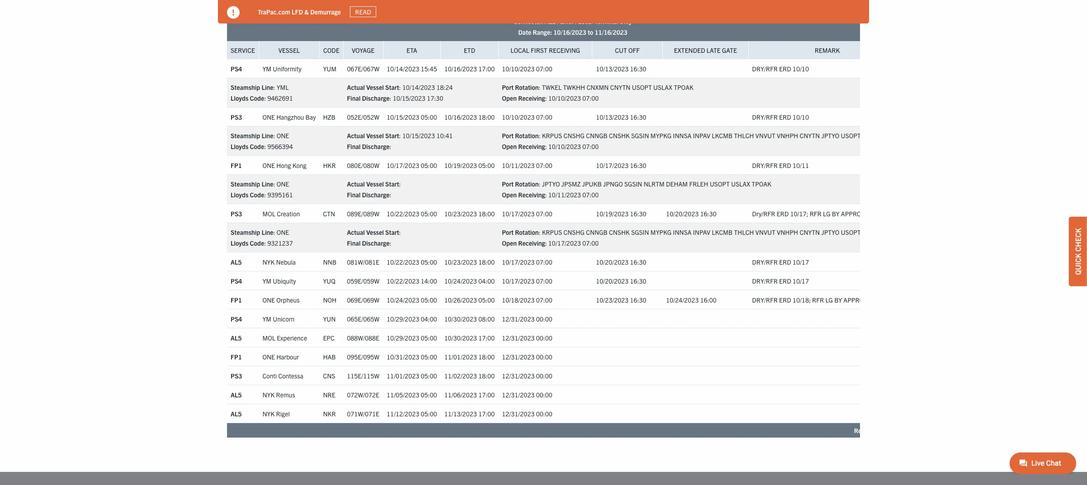 Task type: locate. For each thing, give the bounding box(es) containing it.
10/24/2023 left 16:00
[[666, 296, 699, 304]]

17:00 for 11/13/2023 17:00
[[479, 410, 495, 418]]

10/22/2023 05:00 for 089e/089w
[[387, 210, 437, 218]]

10/10/2023 07:00 down twkel on the top
[[502, 113, 553, 121]]

1 vnvut from the top
[[756, 132, 776, 140]]

3 fp1 from the top
[[231, 353, 242, 361]]

10/15/2023 up 10/15/2023 05:00 at the top left of the page
[[393, 94, 426, 102]]

ps4 left ym unicorn
[[231, 315, 242, 323]]

00:00 for 10/30/2023 08:00
[[536, 315, 553, 323]]

code inside steamship line : one lloyds code : 9321237
[[250, 239, 264, 248]]

2 start from the top
[[385, 132, 399, 140]]

2 10/29/2023 from the top
[[387, 334, 419, 342]]

1 vertical spatial nyk
[[263, 391, 275, 399]]

10/13/2023 16:30 for 18:00
[[596, 113, 647, 121]]

lloyds left the 9395161 at the top left of page
[[231, 191, 249, 199]]

actual down the 089e/089w
[[347, 229, 365, 237]]

10/13/2023 down "port rotation : twkel twkhh cnxmn cnytn usopt uslax tpoak open receiving : 10/10/2023 07:00"
[[596, 113, 629, 121]]

1 vertical spatial 10/23/2023 18:00
[[444, 258, 495, 266]]

actual down 067e/067w
[[347, 83, 365, 91]]

service(s):
[[514, 17, 543, 25]]

1 vertical spatial approval
[[844, 296, 875, 304]]

5 00:00 from the top
[[536, 391, 553, 399]]

vessel down the 052e/052w
[[366, 132, 384, 140]]

krpus for 10/17/2023
[[542, 229, 562, 237]]

receiving inside port rotation : jptyo jpsmz jpukb jpngo sgsin nlrtm deham frleh usopt uslax tpoak open receiving : 10/11/2023 07:00
[[518, 191, 545, 199]]

0 vertical spatial 10/23/2023 18:00
[[444, 210, 495, 218]]

fp1 down steamship line : one lloyds code : 9566394
[[231, 161, 242, 169]]

10/17 for 10/24/2023 04:00
[[793, 277, 809, 285]]

one inside steamship line : one lloyds code : 9321237
[[277, 229, 289, 237]]

ps4 left ym ubiquity
[[231, 277, 242, 285]]

10/29/2023 down the 10/24/2023 05:00
[[387, 315, 419, 323]]

10/14/2023
[[387, 65, 419, 73], [403, 83, 435, 91]]

lloyds left 9462691 at the top of page
[[231, 94, 249, 102]]

actual vessel start : final discharge : down 080e/080w
[[347, 180, 401, 199]]

steamship for steamship line : one lloyds code : 9321237
[[231, 229, 260, 237]]

0 vertical spatial ps3
[[231, 113, 242, 121]]

0 vertical spatial mol
[[263, 210, 275, 218]]

line up the 9395161 at the top left of page
[[262, 180, 273, 188]]

actual down the 052e/052w
[[347, 132, 365, 140]]

10/16/2023 for 10/16/2023 17:00
[[444, 65, 477, 73]]

10/10 for 10/16/2023 17:00
[[793, 65, 809, 73]]

2 ps4 from the top
[[231, 277, 242, 285]]

mol left creation
[[263, 210, 275, 218]]

code left 9566394
[[250, 143, 264, 151]]

code left 9321237
[[250, 239, 264, 248]]

11/06/2023 17:00
[[444, 391, 495, 399]]

2 line from the top
[[262, 132, 273, 140]]

2 al5 from the top
[[231, 334, 242, 342]]

3 nyk from the top
[[263, 410, 275, 418]]

04:00
[[479, 277, 495, 285], [421, 315, 437, 323]]

start inside actual vessel start : 10/14/2023 18:24 final discharge : 10/15/2023 17:30
[[385, 83, 399, 91]]

1 vertical spatial cnngb
[[586, 229, 608, 237]]

1 vertical spatial vnvut
[[756, 229, 776, 237]]

twkhh
[[563, 83, 585, 91]]

inpav for : 10/10/2023 07:00
[[693, 132, 711, 140]]

2 cnshg from the top
[[564, 229, 585, 237]]

0 vertical spatial mypkg
[[651, 132, 672, 140]]

cnytn inside "port rotation : twkel twkhh cnxmn cnytn usopt uslax tpoak open receiving : 10/10/2023 07:00"
[[610, 83, 631, 91]]

17:00
[[479, 65, 495, 73], [479, 334, 495, 342], [479, 391, 495, 399], [479, 410, 495, 418]]

nyk for nyk remus
[[263, 391, 275, 399]]

erd for 059e/059w
[[780, 277, 792, 285]]

hab
[[323, 353, 336, 361]]

0 horizontal spatial 11/01/2023
[[387, 372, 419, 380]]

6 dry/rfr from the top
[[752, 296, 778, 304]]

one up the 9395161 at the top left of page
[[277, 180, 289, 188]]

0 vertical spatial innsa
[[673, 132, 692, 140]]

1 vertical spatial 10/11/2023
[[549, 191, 581, 199]]

krpus inside port rotation : krpus cnshg cnngb cnshk sgsin mypkg innsa inpav lkcmb thlch vnvut vnhph cnytn jptyo usopt uslax tpoak open receiving : 10/10/2023 07:00
[[542, 132, 562, 140]]

one up 9566394
[[277, 132, 289, 140]]

10/29/2023 05:00
[[387, 334, 437, 342]]

port inside "port rotation : twkel twkhh cnxmn cnytn usopt uslax tpoak open receiving : 10/10/2023 07:00"
[[502, 83, 514, 91]]

4 al5 from the top
[[231, 410, 242, 418]]

10/10/2023
[[502, 65, 535, 73], [549, 94, 581, 102], [502, 113, 535, 121], [549, 143, 581, 151]]

unicorn
[[273, 315, 295, 323]]

mypkg inside port rotation : krpus cnshg cnngb cnshk sgsin mypkg innsa inpav lkcmb thlch vnvut vnhph cnytn jptyo usopt uslax tpoak open receiving : 10/17/2023 07:00
[[651, 229, 672, 237]]

2 rotation from the top
[[515, 132, 539, 140]]

2 thlch from the top
[[734, 229, 754, 237]]

12/31/2023 for 10/30/2023 08:00
[[502, 315, 535, 323]]

discharge inside actual vessel start : 10/14/2023 18:24 final discharge : 10/15/2023 17:30
[[362, 94, 390, 102]]

thlch inside port rotation : krpus cnshg cnngb cnshk sgsin mypkg innsa inpav lkcmb thlch vnvut vnhph cnytn jptyo usopt uslax tpoak open receiving : 10/10/2023 07:00
[[734, 132, 754, 140]]

0 vertical spatial cnshk
[[609, 132, 630, 140]]

sgsin inside port rotation : krpus cnshg cnngb cnshk sgsin mypkg innsa inpav lkcmb thlch vnvut vnhph cnytn jptyo usopt uslax tpoak open receiving : 10/10/2023 07:00
[[631, 132, 649, 140]]

3 18:00 from the top
[[479, 258, 495, 266]]

2 00:00 from the top
[[536, 334, 553, 342]]

vessel down the 089e/089w
[[366, 229, 384, 237]]

3 17:00 from the top
[[479, 391, 495, 399]]

cnshg inside port rotation : krpus cnshg cnngb cnshk sgsin mypkg innsa inpav lkcmb thlch vnvut vnhph cnytn jptyo usopt uslax tpoak open receiving : 10/10/2023 07:00
[[564, 132, 585, 140]]

1 vertical spatial 10/22/2023
[[387, 258, 419, 266]]

2 krpus from the top
[[542, 229, 562, 237]]

05:00
[[421, 113, 437, 121], [421, 161, 437, 169], [479, 161, 495, 169], [421, 210, 437, 218], [421, 258, 437, 266], [421, 296, 437, 304], [479, 296, 495, 304], [421, 334, 437, 342], [421, 353, 437, 361], [421, 372, 437, 380], [421, 391, 437, 399], [421, 410, 437, 418]]

line inside steamship line : yml lloyds code : 9462691
[[262, 83, 273, 91]]

vessel inside "actual vessel start : 10/15/2023 10:41 final discharge :"
[[366, 132, 384, 140]]

by for 10/18;
[[835, 296, 842, 304]]

12/31/2023 for 11/06/2023 17:00
[[502, 391, 535, 399]]

open inside port rotation : jptyo jpsmz jpukb jpngo sgsin nlrtm deham frleh usopt uslax tpoak open receiving : 10/11/2023 07:00
[[502, 191, 517, 199]]

2 10/13/2023 from the top
[[596, 113, 629, 121]]

1 10/10 from the top
[[793, 65, 809, 73]]

fp1 for one hong kong
[[231, 161, 242, 169]]

mypkg inside port rotation : krpus cnshg cnngb cnshk sgsin mypkg innsa inpav lkcmb thlch vnvut vnhph cnytn jptyo usopt uslax tpoak open receiving : 10/10/2023 07:00
[[651, 132, 672, 140]]

00:00 for 11/13/2023 17:00
[[536, 410, 553, 418]]

0 vertical spatial inpav
[[693, 132, 711, 140]]

rigel
[[276, 410, 290, 418]]

2 final from the top
[[347, 143, 361, 151]]

1 vertical spatial 10/13/2023 16:30
[[596, 113, 647, 121]]

code left 9462691 at the top of page
[[250, 94, 264, 102]]

1 vertical spatial 10/10/2023 07:00
[[502, 113, 553, 121]]

cnshg inside port rotation : krpus cnshg cnngb cnshk sgsin mypkg innsa inpav lkcmb thlch vnvut vnhph cnytn jptyo usopt uslax tpoak open receiving : 10/17/2023 07:00
[[564, 229, 585, 237]]

sgsin down 10/19/2023 16:30
[[631, 229, 649, 237]]

10/15/2023 up "actual vessel start : 10/15/2023 10:41 final discharge :" at the left top of the page
[[387, 113, 419, 121]]

rotation for port rotation : twkel twkhh cnxmn cnytn usopt uslax tpoak open receiving : 10/10/2023 07:00
[[515, 83, 539, 91]]

discharge up the 089e/089w
[[362, 191, 390, 199]]

1 nyk from the top
[[263, 258, 275, 266]]

jpukb
[[582, 180, 602, 188]]

local inside 'service(s): all | line: | local terminal only date range: 10/16/2023 to 11/16/2023'
[[578, 17, 593, 25]]

4 actual from the top
[[347, 229, 365, 237]]

2 actual from the top
[[347, 132, 365, 140]]

rotation inside port rotation : krpus cnshg cnngb cnshk sgsin mypkg innsa inpav lkcmb thlch vnvut vnhph cnytn jptyo usopt uslax tpoak open receiving : 10/10/2023 07:00
[[515, 132, 539, 140]]

mol for mol creation
[[263, 210, 275, 218]]

2 mypkg from the top
[[651, 229, 672, 237]]

cnngb down 10/19/2023 16:30
[[586, 229, 608, 237]]

lloyds for steamship line : one lloyds code : 9395161
[[231, 191, 249, 199]]

usopt inside port rotation : krpus cnshg cnngb cnshk sgsin mypkg innsa inpav lkcmb thlch vnvut vnhph cnytn jptyo usopt uslax tpoak open receiving : 10/17/2023 07:00
[[841, 229, 861, 237]]

10/13/2023 16:30 for 17:00
[[596, 65, 647, 73]]

10/13/2023 16:30 down "port rotation : twkel twkhh cnxmn cnytn usopt uslax tpoak open receiving : 10/10/2023 07:00"
[[596, 113, 647, 121]]

10/19/2023 for 10/19/2023 05:00
[[444, 161, 477, 169]]

1 vertical spatial dry/rfr erd 10/10
[[752, 113, 809, 121]]

lloyds for steamship line : one lloyds code : 9321237
[[231, 239, 249, 248]]

2 dry/rfr from the top
[[752, 113, 778, 121]]

10/17/2023
[[387, 161, 419, 169], [596, 161, 629, 169], [502, 210, 535, 218], [549, 239, 581, 248], [502, 258, 535, 266], [502, 277, 535, 285]]

10/10
[[793, 65, 809, 73], [793, 113, 809, 121]]

1 18:00 from the top
[[479, 113, 495, 121]]

krpus inside port rotation : krpus cnshg cnngb cnshk sgsin mypkg innsa inpav lkcmb thlch vnvut vnhph cnytn jptyo usopt uslax tpoak open receiving : 10/17/2023 07:00
[[542, 229, 562, 237]]

1 ym from the top
[[263, 65, 272, 73]]

10/22/2023 right the 089e/089w
[[387, 210, 419, 218]]

actual inside "actual vessel start : 10/15/2023 10:41 final discharge :"
[[347, 132, 365, 140]]

read
[[355, 8, 371, 16]]

1 ps4 from the top
[[231, 65, 242, 73]]

1 open from the top
[[502, 94, 517, 102]]

10/20/2023 16:30 for 04:00
[[596, 277, 647, 285]]

off
[[629, 46, 640, 54]]

10/15/2023 inside actual vessel start : 10/14/2023 18:24 final discharge : 10/15/2023 17:30
[[393, 94, 426, 102]]

2 10/10 from the top
[[793, 113, 809, 121]]

10/19/2023 down 10:41
[[444, 161, 477, 169]]

1 vertical spatial jptyo
[[542, 180, 560, 188]]

actual vessel start : final discharge : for : 9321237
[[347, 229, 401, 248]]

code left the 9395161 at the top left of page
[[250, 191, 264, 199]]

jpngo
[[603, 180, 623, 188]]

1 line from the top
[[262, 83, 273, 91]]

1 10/23/2023 18:00 from the top
[[444, 210, 495, 218]]

ym left uniformity
[[263, 65, 272, 73]]

actual inside actual vessel start : 10/14/2023 18:24 final discharge : 10/15/2023 17:30
[[347, 83, 365, 91]]

by right the 10/18;
[[835, 296, 842, 304]]

2 12/31/2023 from the top
[[502, 334, 535, 342]]

vnhph inside port rotation : krpus cnshg cnngb cnshk sgsin mypkg innsa inpav lkcmb thlch vnvut vnhph cnytn jptyo usopt uslax tpoak open receiving : 10/17/2023 07:00
[[777, 229, 799, 237]]

3 ps4 from the top
[[231, 315, 242, 323]]

ym unicorn
[[263, 315, 295, 323]]

nyk left remus
[[263, 391, 275, 399]]

line for 9462691
[[262, 83, 273, 91]]

cnytn inside port rotation : krpus cnshg cnngb cnshk sgsin mypkg innsa inpav lkcmb thlch vnvut vnhph cnytn jptyo usopt uslax tpoak open receiving : 10/10/2023 07:00
[[800, 132, 820, 140]]

18:00
[[479, 113, 495, 121], [479, 210, 495, 218], [479, 258, 495, 266], [479, 353, 495, 361], [479, 372, 495, 380]]

11/01/2023 for 11/01/2023 05:00
[[387, 372, 419, 380]]

port for port rotation : krpus cnshg cnngb cnshk sgsin mypkg innsa inpav lkcmb thlch vnvut vnhph cnytn jptyo usopt uslax tpoak open receiving : 10/10/2023 07:00
[[502, 132, 514, 140]]

code inside steamship line : one lloyds code : 9566394
[[250, 143, 264, 151]]

vessel for steamship line : one lloyds code : 9321237
[[366, 229, 384, 237]]

lkcmb inside port rotation : krpus cnshg cnngb cnshk sgsin mypkg innsa inpav lkcmb thlch vnvut vnhph cnytn jptyo usopt uslax tpoak open receiving : 10/10/2023 07:00
[[712, 132, 733, 140]]

vnvut inside port rotation : krpus cnshg cnngb cnshk sgsin mypkg innsa inpav lkcmb thlch vnvut vnhph cnytn jptyo usopt uslax tpoak open receiving : 10/17/2023 07:00
[[756, 229, 776, 237]]

receiving inside port rotation : krpus cnshg cnngb cnshk sgsin mypkg innsa inpav lkcmb thlch vnvut vnhph cnytn jptyo usopt uslax tpoak open receiving : 10/10/2023 07:00
[[518, 143, 545, 151]]

0 vertical spatial approval
[[841, 210, 872, 218]]

yum
[[323, 65, 337, 73]]

vessel inside actual vessel start : 10/14/2023 18:24 final discharge : 10/15/2023 17:30
[[366, 83, 384, 91]]

hangzhou
[[277, 113, 304, 121]]

2 vertical spatial ps4
[[231, 315, 242, 323]]

vessel
[[279, 46, 300, 54], [366, 83, 384, 91], [366, 132, 384, 140], [366, 180, 384, 188], [366, 229, 384, 237]]

sgsin up 10/17/2023 16:30
[[631, 132, 649, 140]]

fp1 left 'one orpheus'
[[231, 296, 242, 304]]

cnytn inside port rotation : krpus cnshg cnngb cnshk sgsin mypkg innsa inpav lkcmb thlch vnvut vnhph cnytn jptyo usopt uslax tpoak open receiving : 10/17/2023 07:00
[[800, 229, 820, 237]]

nyk left rigel
[[263, 410, 275, 418]]

final up the 089e/089w
[[347, 191, 361, 199]]

cnshk inside port rotation : krpus cnshg cnngb cnshk sgsin mypkg innsa inpav lkcmb thlch vnvut vnhph cnytn jptyo usopt uslax tpoak open receiving : 10/10/2023 07:00
[[609, 132, 630, 140]]

one hangzhou bay
[[263, 113, 316, 121]]

3 00:00 from the top
[[536, 353, 553, 361]]

1 fp1 from the top
[[231, 161, 242, 169]]

1 vertical spatial cnshg
[[564, 229, 585, 237]]

ctn
[[323, 210, 335, 218]]

1 vertical spatial local
[[511, 46, 530, 54]]

ps4 down service
[[231, 65, 242, 73]]

lloyds left 9566394
[[231, 143, 249, 151]]

0 horizontal spatial 10/24/2023
[[387, 296, 419, 304]]

one left harbour
[[263, 353, 275, 361]]

port for port rotation : krpus cnshg cnngb cnshk sgsin mypkg innsa inpav lkcmb thlch vnvut vnhph cnytn jptyo usopt uslax tpoak open receiving : 10/17/2023 07:00
[[502, 229, 514, 237]]

1 krpus from the top
[[542, 132, 562, 140]]

0 vertical spatial cnytn
[[610, 83, 631, 91]]

ym left unicorn
[[263, 315, 272, 323]]

0 vertical spatial 11/01/2023
[[444, 353, 477, 361]]

by right 10/17; at the right top of the page
[[832, 210, 840, 218]]

0 vertical spatial 10/13/2023
[[596, 65, 629, 73]]

0 vertical spatial local
[[578, 17, 593, 25]]

0 vertical spatial 10/10
[[793, 65, 809, 73]]

2 10/17 from the top
[[793, 277, 809, 285]]

10/16/2023 17:00
[[444, 65, 495, 73]]

usopt inside "port rotation : twkel twkhh cnxmn cnytn usopt uslax tpoak open receiving : 10/10/2023 07:00"
[[632, 83, 652, 91]]

12/31/2023 00:00 for 11/02/2023 18:00
[[502, 372, 553, 380]]

code for steamship line : one lloyds code : 9395161
[[250, 191, 264, 199]]

1 10/13/2023 16:30 from the top
[[596, 65, 647, 73]]

inpav inside port rotation : krpus cnshg cnngb cnshk sgsin mypkg innsa inpav lkcmb thlch vnvut vnhph cnytn jptyo usopt uslax tpoak open receiving : 10/10/2023 07:00
[[693, 132, 711, 140]]

10/10/2023 07:00
[[502, 65, 553, 73], [502, 113, 553, 121]]

10/23/2023 for 081w/081e
[[444, 258, 477, 266]]

1 vertical spatial 10/23/2023
[[444, 258, 477, 266]]

1 10/17 from the top
[[793, 258, 809, 266]]

dry/rfr erd 10/17 for 10/24/2023 04:00
[[752, 277, 809, 285]]

inpav inside port rotation : krpus cnshg cnngb cnshk sgsin mypkg innsa inpav lkcmb thlch vnvut vnhph cnytn jptyo usopt uslax tpoak open receiving : 10/17/2023 07:00
[[693, 229, 711, 237]]

2 fp1 from the top
[[231, 296, 242, 304]]

1 horizontal spatial 10/19/2023
[[596, 210, 629, 218]]

innsa inside port rotation : krpus cnshg cnngb cnshk sgsin mypkg innsa inpav lkcmb thlch vnvut vnhph cnytn jptyo usopt uslax tpoak open receiving : 10/17/2023 07:00
[[673, 229, 692, 237]]

0 vertical spatial 10/22/2023
[[387, 210, 419, 218]]

2 vertical spatial jptyo
[[822, 229, 840, 237]]

port
[[502, 83, 514, 91], [502, 132, 514, 140], [502, 180, 514, 188], [502, 229, 514, 237]]

lg
[[823, 210, 831, 218], [826, 296, 833, 304]]

1 discharge from the top
[[362, 94, 390, 102]]

demurrage
[[310, 8, 341, 16]]

vessel down 067e/067w
[[366, 83, 384, 91]]

1 horizontal spatial 04:00
[[479, 277, 495, 285]]

fp1
[[231, 161, 242, 169], [231, 296, 242, 304], [231, 353, 242, 361]]

4 17:00 from the top
[[479, 410, 495, 418]]

actual vessel start : final discharge :
[[347, 180, 401, 199], [347, 229, 401, 248]]

local up to
[[578, 17, 593, 25]]

start inside "actual vessel start : 10/15/2023 10:41 final discharge :"
[[385, 132, 399, 140]]

frleh
[[690, 180, 709, 188]]

rotation inside "port rotation : twkel twkhh cnxmn cnytn usopt uslax tpoak open receiving : 10/10/2023 07:00"
[[515, 83, 539, 91]]

2 vnhph from the top
[[777, 229, 799, 237]]

0 vertical spatial 10/15/2023
[[393, 94, 426, 102]]

lg right 10/17; at the right top of the page
[[823, 210, 831, 218]]

etd
[[464, 46, 475, 54]]

10/18/2023 07:00
[[502, 296, 553, 304]]

1 horizontal spatial 10/11/2023
[[549, 191, 581, 199]]

ps3 down steamship line : yml lloyds code : 9462691
[[231, 113, 242, 121]]

04:00 up 10/26/2023 05:00
[[479, 277, 495, 285]]

0 vertical spatial 10/30/2023
[[444, 315, 477, 323]]

1 vertical spatial 10/15/2023
[[387, 113, 419, 121]]

jptyo inside port rotation : krpus cnshg cnngb cnshk sgsin mypkg innsa inpav lkcmb thlch vnvut vnhph cnytn jptyo usopt uslax tpoak open receiving : 10/10/2023 07:00
[[822, 132, 840, 140]]

1 horizontal spatial local
[[578, 17, 593, 25]]

0 vertical spatial 10/11/2023
[[502, 161, 535, 169]]

10/19/2023 for 10/19/2023 16:30
[[596, 210, 629, 218]]

1 17:00 from the top
[[479, 65, 495, 73]]

nre
[[323, 391, 336, 399]]

2 port from the top
[[502, 132, 514, 140]]

steamship inside steamship line : one lloyds code : 9395161
[[231, 180, 260, 188]]

one left orpheus on the bottom left of page
[[263, 296, 275, 304]]

nyk left nebula
[[263, 258, 275, 266]]

sgsin inside port rotation : krpus cnshg cnngb cnshk sgsin mypkg innsa inpav lkcmb thlch vnvut vnhph cnytn jptyo usopt uslax tpoak open receiving : 10/17/2023 07:00
[[631, 229, 649, 237]]

0 vertical spatial vnvut
[[756, 132, 776, 140]]

11/16/2023
[[595, 28, 628, 36]]

steamship inside steamship line : one lloyds code : 9321237
[[231, 229, 260, 237]]

11/01/2023 for 11/01/2023 18:00
[[444, 353, 477, 361]]

hzb
[[323, 113, 336, 121]]

5 dry/rfr from the top
[[752, 277, 778, 285]]

1 start from the top
[[385, 83, 399, 91]]

1 vertical spatial 10/17/2023 07:00
[[502, 258, 553, 266]]

0 vertical spatial lg
[[823, 210, 831, 218]]

2 vertical spatial fp1
[[231, 353, 242, 361]]

10/10/2023 inside port rotation : krpus cnshg cnngb cnshk sgsin mypkg innsa inpav lkcmb thlch vnvut vnhph cnytn jptyo usopt uslax tpoak open receiving : 10/10/2023 07:00
[[549, 143, 581, 151]]

11/01/2023 18:00
[[444, 353, 495, 361]]

10/17/2023 07:00 for 081w/081e
[[502, 258, 553, 266]]

6 00:00 from the top
[[536, 410, 553, 418]]

steamship inside steamship line : yml lloyds code : 9462691
[[231, 83, 260, 91]]

trapac.com lfd & demurrage
[[258, 8, 341, 16]]

cnytn right cnxmn
[[610, 83, 631, 91]]

2 10/30/2023 from the top
[[444, 334, 477, 342]]

2 discharge from the top
[[362, 143, 390, 151]]

actual for steamship line : yml lloyds code : 9462691
[[347, 83, 365, 91]]

1 vertical spatial ps4
[[231, 277, 242, 285]]

0 vertical spatial 04:00
[[479, 277, 495, 285]]

3 actual from the top
[[347, 180, 365, 188]]

11/01/2023 down 10/31/2023
[[387, 372, 419, 380]]

cnngb inside port rotation : krpus cnshg cnngb cnshk sgsin mypkg innsa inpav lkcmb thlch vnvut vnhph cnytn jptyo usopt uslax tpoak open receiving : 10/10/2023 07:00
[[586, 132, 608, 140]]

dry/rfr for 10/26/2023 05:00
[[752, 296, 778, 304]]

ps3 down steamship line : one lloyds code : 9395161
[[231, 210, 242, 218]]

nyk for nyk rigel
[[263, 410, 275, 418]]

footer
[[0, 473, 1088, 486]]

jptyo inside port rotation : jptyo jpsmz jpukb jpngo sgsin nlrtm deham frleh usopt uslax tpoak open receiving : 10/11/2023 07:00
[[542, 180, 560, 188]]

0 vertical spatial ym
[[263, 65, 272, 73]]

069e/069w
[[347, 296, 380, 304]]

10/29/2023 up 10/31/2023
[[387, 334, 419, 342]]

1 lkcmb from the top
[[712, 132, 733, 140]]

10/17/2023 inside port rotation : krpus cnshg cnngb cnshk sgsin mypkg innsa inpav lkcmb thlch vnvut vnhph cnytn jptyo usopt uslax tpoak open receiving : 10/17/2023 07:00
[[549, 239, 581, 248]]

4 12/31/2023 from the top
[[502, 372, 535, 380]]

ps3 for one hangzhou bay
[[231, 113, 242, 121]]

1 vertical spatial krpus
[[542, 229, 562, 237]]

12/31/2023 00:00 for 10/30/2023 08:00
[[502, 315, 553, 323]]

0 vertical spatial dry/rfr erd 10/17
[[752, 258, 809, 266]]

1 10/22/2023 from the top
[[387, 210, 419, 218]]

04:00 down the 10/24/2023 05:00
[[421, 315, 437, 323]]

1 final from the top
[[347, 94, 361, 102]]

sgsin for : 10/17/2023 07:00
[[631, 229, 649, 237]]

3 al5 from the top
[[231, 391, 242, 399]]

actual down 080e/080w
[[347, 180, 365, 188]]

noh
[[323, 296, 337, 304]]

code up yum at the left
[[323, 46, 340, 54]]

one hong kong
[[263, 161, 307, 169]]

2 vnvut from the top
[[756, 229, 776, 237]]

6 12/31/2023 00:00 from the top
[[502, 410, 553, 418]]

thlch inside port rotation : krpus cnshg cnngb cnshk sgsin mypkg innsa inpav lkcmb thlch vnvut vnhph cnytn jptyo usopt uslax tpoak open receiving : 10/17/2023 07:00
[[734, 229, 754, 237]]

discharge inside "actual vessel start : 10/15/2023 10:41 final discharge :"
[[362, 143, 390, 151]]

sgsin right the jpngo
[[625, 180, 643, 188]]

vnhph
[[777, 132, 799, 140], [777, 229, 799, 237]]

10/22/2023 up 10/22/2023 14:00
[[387, 258, 419, 266]]

0 vertical spatial thlch
[[734, 132, 754, 140]]

2 10/10/2023 07:00 from the top
[[502, 113, 553, 121]]

1 10/29/2023 from the top
[[387, 315, 419, 323]]

1 vertical spatial inpav
[[693, 229, 711, 237]]

2 10/22/2023 from the top
[[387, 258, 419, 266]]

tpoak inside "port rotation : twkel twkhh cnxmn cnytn usopt uslax tpoak open receiving : 10/10/2023 07:00"
[[674, 83, 694, 91]]

cnngb inside port rotation : krpus cnshg cnngb cnshk sgsin mypkg innsa inpav lkcmb thlch vnvut vnhph cnytn jptyo usopt uslax tpoak open receiving : 10/17/2023 07:00
[[586, 229, 608, 237]]

2 vertical spatial sgsin
[[631, 229, 649, 237]]

eta
[[407, 46, 417, 54]]

3 open from the top
[[502, 191, 517, 199]]

vnhph inside port rotation : krpus cnshg cnngb cnshk sgsin mypkg innsa inpav lkcmb thlch vnvut vnhph cnytn jptyo usopt uslax tpoak open receiving : 10/10/2023 07:00
[[777, 132, 799, 140]]

| right line:
[[575, 17, 577, 25]]

3 final from the top
[[347, 191, 361, 199]]

vnvut up dry/rfr erd 10/11
[[756, 132, 776, 140]]

cnshk up 10/17/2023 16:30
[[609, 132, 630, 140]]

1 12/31/2023 from the top
[[502, 315, 535, 323]]

rfr for 10/18;
[[813, 296, 824, 304]]

conti contessa
[[263, 372, 304, 380]]

local
[[578, 17, 593, 25], [511, 46, 530, 54]]

vnhph up dry/rfr erd 10/11
[[777, 132, 799, 140]]

port inside port rotation : krpus cnshg cnngb cnshk sgsin mypkg innsa inpav lkcmb thlch vnvut vnhph cnytn jptyo usopt uslax tpoak open receiving : 10/17/2023 07:00
[[502, 229, 514, 237]]

9321237
[[268, 239, 293, 248]]

1 vertical spatial 10/13/2023
[[596, 113, 629, 121]]

lkcmb inside port rotation : krpus cnshg cnngb cnshk sgsin mypkg innsa inpav lkcmb thlch vnvut vnhph cnytn jptyo usopt uslax tpoak open receiving : 10/17/2023 07:00
[[712, 229, 733, 237]]

mol down ym unicorn
[[263, 334, 275, 342]]

cnshg
[[564, 132, 585, 140], [564, 229, 585, 237]]

0 vertical spatial vnhph
[[777, 132, 799, 140]]

to
[[588, 28, 594, 36]]

jptyo inside port rotation : krpus cnshg cnngb cnshk sgsin mypkg innsa inpav lkcmb thlch vnvut vnhph cnytn jptyo usopt uslax tpoak open receiving : 10/17/2023 07:00
[[822, 229, 840, 237]]

1 vertical spatial 10/22/2023 05:00
[[387, 258, 437, 266]]

10/15/2023 down 10/15/2023 05:00 at the top left of the page
[[403, 132, 435, 140]]

10/19/2023 down the jpngo
[[596, 210, 629, 218]]

18:00 for 10/13/2023 16:30
[[479, 113, 495, 121]]

1 horizontal spatial |
[[575, 17, 577, 25]]

displayed
[[879, 427, 906, 435]]

contessa
[[278, 372, 304, 380]]

0 vertical spatial cnngb
[[586, 132, 608, 140]]

cnshg for 10/17/2023
[[564, 229, 585, 237]]

4 dry/rfr from the top
[[752, 258, 778, 266]]

lloyds inside steamship line : one lloyds code : 9321237
[[231, 239, 249, 248]]

only
[[620, 17, 632, 25]]

2 horizontal spatial 10/24/2023
[[666, 296, 699, 304]]

10/24/2023 for 10/24/2023 16:00
[[666, 296, 699, 304]]

discharge up the 052e/052w
[[362, 94, 390, 102]]

1 al5 from the top
[[231, 258, 242, 266]]

16:30
[[630, 65, 647, 73], [630, 113, 647, 121], [630, 161, 647, 169], [630, 210, 647, 218], [701, 210, 717, 218], [630, 258, 647, 266], [630, 277, 647, 285], [630, 296, 647, 304]]

innsa inside port rotation : krpus cnshg cnngb cnshk sgsin mypkg innsa inpav lkcmb thlch vnvut vnhph cnytn jptyo usopt uslax tpoak open receiving : 10/10/2023 07:00
[[673, 132, 692, 140]]

2 lkcmb from the top
[[712, 229, 733, 237]]

port inside port rotation : jptyo jpsmz jpukb jpngo sgsin nlrtm deham frleh usopt uslax tpoak open receiving : 10/11/2023 07:00
[[502, 180, 514, 188]]

jptyo for port rotation : krpus cnshg cnngb cnshk sgsin mypkg innsa inpav lkcmb thlch vnvut vnhph cnytn jptyo usopt uslax tpoak open receiving : 10/17/2023 07:00
[[822, 229, 840, 237]]

10/30/2023 08:00
[[444, 315, 495, 323]]

0 vertical spatial 10/23/2023
[[444, 210, 477, 218]]

2 vertical spatial cnytn
[[800, 229, 820, 237]]

0 vertical spatial 10/29/2023
[[387, 315, 419, 323]]

2 ym from the top
[[263, 277, 272, 285]]

1 vertical spatial by
[[835, 296, 842, 304]]

code inside steamship line : one lloyds code : 9395161
[[250, 191, 264, 199]]

10/29/2023
[[387, 315, 419, 323], [387, 334, 419, 342]]

vnhph down 10/17; at the right top of the page
[[777, 229, 799, 237]]

10/20/2023
[[666, 210, 699, 218], [596, 258, 629, 266], [596, 277, 629, 285]]

cnshk
[[609, 132, 630, 140], [609, 229, 630, 237]]

0 vertical spatial lkcmb
[[712, 132, 733, 140]]

1 vertical spatial cnytn
[[800, 132, 820, 140]]

17:30
[[427, 94, 443, 102]]

line left yml
[[262, 83, 273, 91]]

uslax inside port rotation : jptyo jpsmz jpukb jpngo sgsin nlrtm deham frleh usopt uslax tpoak open receiving : 10/11/2023 07:00
[[731, 180, 751, 188]]

11/01/2023
[[444, 353, 477, 361], [387, 372, 419, 380]]

dry/rfr erd 10/18; rfr lg by approval
[[752, 296, 875, 304]]

innsa for : 10/17/2023 07:00
[[673, 229, 692, 237]]

open inside port rotation : krpus cnshg cnngb cnshk sgsin mypkg innsa inpav lkcmb thlch vnvut vnhph cnytn jptyo usopt uslax tpoak open receiving : 10/10/2023 07:00
[[502, 143, 517, 151]]

10/24/2023 up 10/26/2023
[[444, 277, 477, 285]]

sgsin inside port rotation : jptyo jpsmz jpukb jpngo sgsin nlrtm deham frleh usopt uslax tpoak open receiving : 10/11/2023 07:00
[[625, 180, 643, 188]]

00:00 for 11/01/2023 18:00
[[536, 353, 553, 361]]

1 vertical spatial innsa
[[673, 229, 692, 237]]

10/20/2023 for 10/23/2023 18:00
[[596, 258, 629, 266]]

line inside steamship line : one lloyds code : 9321237
[[262, 229, 273, 237]]

5 12/31/2023 00:00 from the top
[[502, 391, 553, 399]]

10/14/2023 up 17:30
[[403, 83, 435, 91]]

krpus
[[542, 132, 562, 140], [542, 229, 562, 237]]

solid image
[[227, 6, 240, 19]]

1 | from the left
[[557, 17, 559, 25]]

10/16/2023 up 10:41
[[444, 113, 477, 121]]

mol experience
[[263, 334, 307, 342]]

line inside steamship line : one lloyds code : 9566394
[[262, 132, 273, 140]]

1 vertical spatial lkcmb
[[712, 229, 733, 237]]

mol
[[263, 210, 275, 218], [263, 334, 275, 342]]

1 10/30/2023 from the top
[[444, 315, 477, 323]]

lloyds for steamship line : yml lloyds code : 9462691
[[231, 94, 249, 102]]

3 port from the top
[[502, 180, 514, 188]]

2 vertical spatial 10/20/2023
[[596, 277, 629, 285]]

10/26/2023
[[444, 296, 477, 304]]

11/01/2023 up 11/02/2023
[[444, 353, 477, 361]]

2 open from the top
[[502, 143, 517, 151]]

2 vertical spatial 10/15/2023
[[403, 132, 435, 140]]

4 line from the top
[[262, 229, 273, 237]]

steamship inside steamship line : one lloyds code : 9566394
[[231, 132, 260, 140]]

3 rotation from the top
[[515, 180, 539, 188]]

service
[[231, 46, 255, 54]]

1 vertical spatial ps3
[[231, 210, 242, 218]]

10/20/2023 16:30 for 18:00
[[596, 258, 647, 266]]

lloyds inside steamship line : yml lloyds code : 9462691
[[231, 94, 249, 102]]

04:00 for 10/24/2023 04:00
[[479, 277, 495, 285]]

0 vertical spatial 10/17/2023 07:00
[[502, 210, 553, 218]]

port for port rotation : jptyo jpsmz jpukb jpngo sgsin nlrtm deham frleh usopt uslax tpoak open receiving : 10/11/2023 07:00
[[502, 180, 514, 188]]

line up 9566394
[[262, 132, 273, 140]]

10/23/2023
[[444, 210, 477, 218], [444, 258, 477, 266], [596, 296, 629, 304]]

port rotation : twkel twkhh cnxmn cnytn usopt uslax tpoak open receiving : 10/10/2023 07:00
[[502, 83, 694, 102]]

1 vertical spatial 10/17
[[793, 277, 809, 285]]

2 vertical spatial ym
[[263, 315, 272, 323]]

lloyds left 9321237
[[231, 239, 249, 248]]

cnytn down dry/rfr erd 10/17; rfr lg by approval
[[800, 229, 820, 237]]

07:00 inside port rotation : krpus cnshg cnngb cnshk sgsin mypkg innsa inpav lkcmb thlch vnvut vnhph cnytn jptyo usopt uslax tpoak open receiving : 10/10/2023 07:00
[[583, 143, 599, 151]]

rfr right 10/17; at the right top of the page
[[810, 210, 822, 218]]

1 vertical spatial 10/10
[[793, 113, 809, 121]]

1 vertical spatial actual vessel start : final discharge :
[[347, 229, 401, 248]]

10/22/2023
[[387, 210, 419, 218], [387, 258, 419, 266], [387, 277, 419, 285]]

05:00 for 095e/095w
[[421, 353, 437, 361]]

0 vertical spatial 10/20/2023
[[666, 210, 699, 218]]

actual for steamship line : one lloyds code : 9321237
[[347, 229, 365, 237]]

1 horizontal spatial 11/01/2023
[[444, 353, 477, 361]]

05:00 for 115e/115w
[[421, 372, 437, 380]]

10/15/2023 inside "actual vessel start : 10/15/2023 10:41 final discharge :"
[[403, 132, 435, 140]]

dry/rfr erd 10/10
[[752, 65, 809, 73], [752, 113, 809, 121]]

10/30/2023 down 10/30/2023 08:00
[[444, 334, 477, 342]]

0 vertical spatial actual vessel start : final discharge :
[[347, 180, 401, 199]]

2 steamship from the top
[[231, 132, 260, 140]]

fp1 for one harbour
[[231, 353, 242, 361]]

creation
[[277, 210, 300, 218]]

usopt inside port rotation : jptyo jpsmz jpukb jpngo sgsin nlrtm deham frleh usopt uslax tpoak open receiving : 10/11/2023 07:00
[[710, 180, 730, 188]]

10/14/2023 down eta
[[387, 65, 419, 73]]

final up 081w/081e
[[347, 239, 361, 248]]

lg right the 10/18;
[[826, 296, 833, 304]]

10/16/2023 for 10/16/2023 18:00
[[444, 113, 477, 121]]

16:30 for 080e/080w
[[630, 161, 647, 169]]

0 vertical spatial 10/16/2023
[[554, 28, 586, 36]]

cnshk inside port rotation : krpus cnshg cnngb cnshk sgsin mypkg innsa inpav lkcmb thlch vnvut vnhph cnytn jptyo usopt uslax tpoak open receiving : 10/17/2023 07:00
[[609, 229, 630, 237]]

0 vertical spatial ps4
[[231, 65, 242, 73]]

line inside steamship line : one lloyds code : 9395161
[[262, 180, 273, 188]]

3 12/31/2023 from the top
[[502, 353, 535, 361]]

one left the hong
[[263, 161, 275, 169]]

0 horizontal spatial 04:00
[[421, 315, 437, 323]]

1 vertical spatial mol
[[263, 334, 275, 342]]

1 vertical spatial 04:00
[[421, 315, 437, 323]]

10/13/2023 16:30 down 'cut'
[[596, 65, 647, 73]]

10/16/2023 down line:
[[554, 28, 586, 36]]

2 dry/rfr erd 10/17 from the top
[[752, 277, 809, 285]]

ps3 left conti
[[231, 372, 242, 380]]

10/30/2023 down 10/26/2023
[[444, 315, 477, 323]]

2 vertical spatial 10/17/2023 07:00
[[502, 277, 553, 285]]

final up 080e/080w
[[347, 143, 361, 151]]

code for steamship line : one lloyds code : 9566394
[[250, 143, 264, 151]]

4 12/31/2023 00:00 from the top
[[502, 372, 553, 380]]

11/02/2023 18:00
[[444, 372, 495, 380]]

0 vertical spatial sgsin
[[631, 132, 649, 140]]

10/13/2023
[[596, 65, 629, 73], [596, 113, 629, 121]]

2 nyk from the top
[[263, 391, 275, 399]]

10/11/2023 inside port rotation : jptyo jpsmz jpukb jpngo sgsin nlrtm deham frleh usopt uslax tpoak open receiving : 10/11/2023 07:00
[[549, 191, 581, 199]]

cnytn for port rotation : krpus cnshg cnngb cnshk sgsin mypkg innsa inpav lkcmb thlch vnvut vnhph cnytn jptyo usopt uslax tpoak open receiving : 10/17/2023 07:00
[[800, 229, 820, 237]]

2 cnshk from the top
[[609, 229, 630, 237]]

1 vertical spatial sgsin
[[625, 180, 643, 188]]

07:00 inside port rotation : krpus cnshg cnngb cnshk sgsin mypkg innsa inpav lkcmb thlch vnvut vnhph cnytn jptyo usopt uslax tpoak open receiving : 10/17/2023 07:00
[[583, 239, 599, 248]]

nyk
[[263, 258, 275, 266], [263, 391, 275, 399], [263, 410, 275, 418]]

vnvut down dry/rfr
[[756, 229, 776, 237]]

10/24/2023 down 10/22/2023 14:00
[[387, 296, 419, 304]]

10/10/2023 07:00 for 18:00
[[502, 113, 553, 121]]

inpav for : 10/17/2023 07:00
[[693, 229, 711, 237]]

lloyds for steamship line : one lloyds code : 9566394
[[231, 143, 249, 151]]

1 vertical spatial thlch
[[734, 229, 754, 237]]

rotation inside port rotation : jptyo jpsmz jpukb jpngo sgsin nlrtm deham frleh usopt uslax tpoak open receiving : 10/11/2023 07:00
[[515, 180, 539, 188]]

10/16/2023 down etd
[[444, 65, 477, 73]]

quick check
[[1074, 229, 1083, 275]]

0 vertical spatial 10/10/2023 07:00
[[502, 65, 553, 73]]

0 horizontal spatial 10/19/2023
[[444, 161, 477, 169]]

16:30 for 059e/059w
[[630, 277, 647, 285]]

cnytn up 10/11
[[800, 132, 820, 140]]

2 innsa from the top
[[673, 229, 692, 237]]

17:00 for 10/30/2023 17:00
[[479, 334, 495, 342]]

2 17:00 from the top
[[479, 334, 495, 342]]

1 mol from the top
[[263, 210, 275, 218]]

0 vertical spatial dry/rfr erd 10/10
[[752, 65, 809, 73]]

2 vertical spatial 10/22/2023
[[387, 277, 419, 285]]

10/17/2023 07:00
[[502, 210, 553, 218], [502, 258, 553, 266], [502, 277, 553, 285]]

1 thlch from the top
[[734, 132, 754, 140]]

discharge up 080e/080w
[[362, 143, 390, 151]]

vessel down 080e/080w
[[366, 180, 384, 188]]

al5 for nyk remus
[[231, 391, 242, 399]]

lkcmb for : 10/10/2023 07:00
[[712, 132, 733, 140]]

fp1 left one harbour
[[231, 353, 242, 361]]

cnytn
[[610, 83, 631, 91], [800, 132, 820, 140], [800, 229, 820, 237]]

4 open from the top
[[502, 239, 517, 248]]

erd for 052e/052w
[[780, 113, 792, 121]]

lloyds inside steamship line : one lloyds code : 9395161
[[231, 191, 249, 199]]

1 10/10/2023 07:00 from the top
[[502, 65, 553, 73]]

1 vertical spatial fp1
[[231, 296, 242, 304]]

10/13/2023 16:30
[[596, 65, 647, 73], [596, 113, 647, 121]]

vnvut inside port rotation : krpus cnshg cnngb cnshk sgsin mypkg innsa inpav lkcmb thlch vnvut vnhph cnytn jptyo usopt uslax tpoak open receiving : 10/10/2023 07:00
[[756, 132, 776, 140]]

lloyds inside steamship line : one lloyds code : 9566394
[[231, 143, 249, 151]]

2 18:00 from the top
[[479, 210, 495, 218]]

0 vertical spatial cnshg
[[564, 132, 585, 140]]

4 port from the top
[[502, 229, 514, 237]]

10/30/2023
[[444, 315, 477, 323], [444, 334, 477, 342]]

2 inpav from the top
[[693, 229, 711, 237]]

9566394
[[268, 143, 293, 151]]

1 mypkg from the top
[[651, 132, 672, 140]]

05:00 for 080e/080w
[[421, 161, 437, 169]]

12/31/2023 00:00
[[502, 315, 553, 323], [502, 334, 553, 342], [502, 353, 553, 361], [502, 372, 553, 380], [502, 391, 553, 399], [502, 410, 553, 418]]

07:00 inside "port rotation : twkel twkhh cnxmn cnytn usopt uslax tpoak open receiving : 10/10/2023 07:00"
[[583, 94, 599, 102]]

open inside "port rotation : twkel twkhh cnxmn cnytn usopt uslax tpoak open receiving : 10/10/2023 07:00"
[[502, 94, 517, 102]]

10/10/2023 07:00 down 'first'
[[502, 65, 553, 73]]

port inside port rotation : krpus cnshg cnngb cnshk sgsin mypkg innsa inpav lkcmb thlch vnvut vnhph cnytn jptyo usopt uslax tpoak open receiving : 10/10/2023 07:00
[[502, 132, 514, 140]]

10/20/2023 for 10/24/2023 04:00
[[596, 277, 629, 285]]

3 dry/rfr from the top
[[752, 161, 778, 169]]

lfd
[[292, 8, 303, 16]]

1 vertical spatial 10/30/2023
[[444, 334, 477, 342]]

6 12/31/2023 from the top
[[502, 410, 535, 418]]

hong
[[277, 161, 291, 169]]

cnshk down 10/19/2023 16:30
[[609, 229, 630, 237]]

actual vessel start : final discharge : up 081w/081e
[[347, 229, 401, 248]]

1 vertical spatial 10/29/2023
[[387, 334, 419, 342]]

0 vertical spatial fp1
[[231, 161, 242, 169]]

2 mol from the top
[[263, 334, 275, 342]]

receiving inside port rotation : krpus cnshg cnngb cnshk sgsin mypkg innsa inpav lkcmb thlch vnvut vnhph cnytn jptyo usopt uslax tpoak open receiving : 10/17/2023 07:00
[[518, 239, 545, 248]]

10/22/2023 up the 10/24/2023 05:00
[[387, 277, 419, 285]]

steamship for steamship line : yml lloyds code : 9462691
[[231, 83, 260, 91]]

yml
[[277, 83, 289, 91]]

local down date
[[511, 46, 530, 54]]

11/05/2023 05:00
[[387, 391, 437, 399]]

start for steamship line : one lloyds code : 9395161
[[385, 180, 399, 188]]

rotation inside port rotation : krpus cnshg cnngb cnshk sgsin mypkg innsa inpav lkcmb thlch vnvut vnhph cnytn jptyo usopt uslax tpoak open receiving : 10/17/2023 07:00
[[515, 229, 539, 237]]

2 10/17/2023 07:00 from the top
[[502, 258, 553, 266]]

ym uniformity
[[263, 65, 302, 73]]

1 cnshg from the top
[[564, 132, 585, 140]]

0 vertical spatial 10/22/2023 05:00
[[387, 210, 437, 218]]

receiving
[[549, 46, 580, 54], [518, 94, 545, 102], [518, 143, 545, 151], [518, 191, 545, 199], [518, 239, 545, 248]]

cnngb for : 10/10/2023 07:00
[[586, 132, 608, 140]]

uslax inside "port rotation : twkel twkhh cnxmn cnytn usopt uslax tpoak open receiving : 10/10/2023 07:00"
[[654, 83, 673, 91]]



Task type: vqa. For each thing, say whether or not it's contained in the screenshot.
the bottommost The Local
yes



Task type: describe. For each thing, give the bounding box(es) containing it.
dry/rfr erd 10/17; rfr lg by approval
[[752, 210, 872, 218]]

vnvut for port rotation : krpus cnshg cnngb cnshk sgsin mypkg innsa inpav lkcmb thlch vnvut vnhph cnytn jptyo usopt uslax tpoak open receiving : 10/17/2023 07:00
[[756, 229, 776, 237]]

dry/rfr for 10/19/2023 05:00
[[752, 161, 778, 169]]

ps4 for ym unicorn
[[231, 315, 242, 323]]

15:45
[[421, 65, 437, 73]]

05:00 for 089e/089w
[[421, 210, 437, 218]]

0 vertical spatial 10/20/2023 16:30
[[666, 210, 717, 218]]

ym for ym unicorn
[[263, 315, 272, 323]]

3 discharge from the top
[[362, 191, 390, 199]]

dry/rfr for 10/24/2023 04:00
[[752, 277, 778, 285]]

one harbour
[[263, 353, 299, 361]]

nlrtm
[[644, 180, 665, 188]]

steamship line : one lloyds code : 9566394
[[231, 132, 293, 151]]

records displayed :
[[854, 427, 910, 435]]

10/23/2023 for 089e/089w
[[444, 210, 477, 218]]

10/19/2023 16:30
[[596, 210, 647, 218]]

one inside steamship line : one lloyds code : 9395161
[[277, 180, 289, 188]]

2 | from the left
[[575, 17, 577, 25]]

10/24/2023 16:00
[[666, 296, 717, 304]]

05:00 for 052e/052w
[[421, 113, 437, 121]]

ps4 for ym ubiquity
[[231, 277, 242, 285]]

10/22/2023 14:00
[[387, 277, 437, 285]]

line for 9395161
[[262, 180, 273, 188]]

10/16/2023 inside 'service(s): all | line: | local terminal only date range: 10/16/2023 to 11/16/2023'
[[554, 28, 586, 36]]

conti
[[263, 372, 277, 380]]

gate
[[722, 46, 737, 54]]

18:00 for 10/19/2023 16:30
[[479, 210, 495, 218]]

095e/095w
[[347, 353, 380, 361]]

18:24
[[437, 83, 453, 91]]

uslax inside port rotation : krpus cnshg cnngb cnshk sgsin mypkg innsa inpav lkcmb thlch vnvut vnhph cnytn jptyo usopt uslax tpoak open receiving : 10/10/2023 07:00
[[863, 132, 882, 140]]

10/18;
[[793, 296, 811, 304]]

steamship line : one lloyds code : 9321237
[[231, 229, 293, 248]]

cnngb for : 10/17/2023 07:00
[[586, 229, 608, 237]]

by for 10/17;
[[832, 210, 840, 218]]

067e/067w
[[347, 65, 380, 73]]

0 horizontal spatial local
[[511, 46, 530, 54]]

line for 9566394
[[262, 132, 273, 140]]

10/17/2023 07:00 for 089e/089w
[[502, 210, 553, 218]]

4 18:00 from the top
[[479, 353, 495, 361]]

approval for dry/rfr erd 10/18; rfr lg by approval
[[844, 296, 875, 304]]

ym ubiquity
[[263, 277, 296, 285]]

open inside port rotation : krpus cnshg cnngb cnshk sgsin mypkg innsa inpav lkcmb thlch vnvut vnhph cnytn jptyo usopt uslax tpoak open receiving : 10/17/2023 07:00
[[502, 239, 517, 248]]

10/23/2023 18:00 for 081w/081e
[[444, 258, 495, 266]]

actual for steamship line : one lloyds code : 9566394
[[347, 132, 365, 140]]

07:00 inside port rotation : jptyo jpsmz jpukb jpngo sgsin nlrtm deham frleh usopt uslax tpoak open receiving : 10/11/2023 07:00
[[583, 191, 599, 199]]

one left the "hangzhou" on the left of page
[[263, 113, 275, 121]]

10/22/2023 for 059e/059w
[[387, 277, 419, 285]]

mypkg for : 10/17/2023 07:00
[[651, 229, 672, 237]]

date
[[518, 28, 532, 36]]

10/24/2023 for 10/24/2023 05:00
[[387, 296, 419, 304]]

dry/rfr erd 10/17 for 10/23/2023 18:00
[[752, 258, 809, 266]]

10/24/2023 for 10/24/2023 04:00
[[444, 277, 477, 285]]

16:30 for 052e/052w
[[630, 113, 647, 121]]

quick check link
[[1069, 217, 1088, 287]]

10/17/2023 16:30
[[596, 161, 647, 169]]

10/23/2023 18:00 for 089e/089w
[[444, 210, 495, 218]]

05:00 for 088w/088e
[[421, 334, 437, 342]]

tpoak inside port rotation : krpus cnshg cnngb cnshk sgsin mypkg innsa inpav lkcmb thlch vnvut vnhph cnytn jptyo usopt uslax tpoak open receiving : 10/10/2023 07:00
[[883, 132, 903, 140]]

12/31/2023 for 11/02/2023 18:00
[[502, 372, 535, 380]]

actual for steamship line : one lloyds code : 9395161
[[347, 180, 365, 188]]

10/15/2023 05:00
[[387, 113, 437, 121]]

ps3 for mol creation
[[231, 210, 242, 218]]

late
[[707, 46, 721, 54]]

4 final from the top
[[347, 239, 361, 248]]

059e/059w
[[347, 277, 380, 285]]

nebula
[[276, 258, 296, 266]]

12/31/2023 00:00 for 10/30/2023 17:00
[[502, 334, 553, 342]]

nyk nebula
[[263, 258, 296, 266]]

4 discharge from the top
[[362, 239, 390, 248]]

jptyo for port rotation : krpus cnshg cnngb cnshk sgsin mypkg innsa inpav lkcmb thlch vnvut vnhph cnytn jptyo usopt uslax tpoak open receiving : 10/10/2023 07:00
[[822, 132, 840, 140]]

rfr for 10/17;
[[810, 210, 822, 218]]

10/24/2023 05:00
[[387, 296, 437, 304]]

nkr
[[323, 410, 336, 418]]

10/17/2023 05:00
[[387, 161, 437, 169]]

uslax inside port rotation : krpus cnshg cnngb cnshk sgsin mypkg innsa inpav lkcmb thlch vnvut vnhph cnytn jptyo usopt uslax tpoak open receiving : 10/17/2023 07:00
[[863, 229, 882, 237]]

hkr
[[323, 161, 336, 169]]

actual vessel start : 10/15/2023 10:41 final discharge :
[[347, 132, 453, 151]]

cnshk for : 10/10/2023 07:00
[[609, 132, 630, 140]]

final inside actual vessel start : 10/14/2023 18:24 final discharge : 10/15/2023 17:30
[[347, 94, 361, 102]]

16:30 for 089e/089w
[[630, 210, 647, 218]]

cnytn for port rotation : krpus cnshg cnngb cnshk sgsin mypkg innsa inpav lkcmb thlch vnvut vnhph cnytn jptyo usopt uslax tpoak open receiving : 10/10/2023 07:00
[[800, 132, 820, 140]]

all
[[545, 17, 556, 25]]

approval for dry/rfr erd 10/17; rfr lg by approval
[[841, 210, 872, 218]]

rotation for port rotation : krpus cnshg cnngb cnshk sgsin mypkg innsa inpav lkcmb thlch vnvut vnhph cnytn jptyo usopt uslax tpoak open receiving : 10/17/2023 07:00
[[515, 229, 539, 237]]

dry/rfr erd 10/10 for 10/16/2023 17:00
[[752, 65, 809, 73]]

11/01/2023 05:00
[[387, 372, 437, 380]]

cut off
[[615, 46, 640, 54]]

10/11/2023 07:00
[[502, 161, 553, 169]]

cns
[[323, 372, 335, 380]]

12/31/2023 00:00 for 11/01/2023 18:00
[[502, 353, 553, 361]]

experience
[[277, 334, 307, 342]]

fp1 for one orpheus
[[231, 296, 242, 304]]

10/10 for 10/16/2023 18:00
[[793, 113, 809, 121]]

10/23/2023 16:30
[[596, 296, 647, 304]]

code for steamship line : one lloyds code : 9321237
[[250, 239, 264, 248]]

11/05/2023
[[387, 391, 419, 399]]

ps3 for conti contessa
[[231, 372, 242, 380]]

081w/081e
[[347, 258, 380, 266]]

records
[[854, 427, 877, 435]]

12/31/2023 for 10/30/2023 17:00
[[502, 334, 535, 342]]

steamship line : one lloyds code : 9395161
[[231, 180, 293, 199]]

receiving inside "port rotation : twkel twkhh cnxmn cnytn usopt uslax tpoak open receiving : 10/10/2023 07:00"
[[518, 94, 545, 102]]

range:
[[533, 28, 552, 36]]

10/26/2023 05:00
[[444, 296, 495, 304]]

0 vertical spatial 10/14/2023
[[387, 65, 419, 73]]

nyk for nyk nebula
[[263, 258, 275, 266]]

10/10/2023 07:00 for 17:00
[[502, 65, 553, 73]]

line:
[[560, 17, 574, 25]]

start for steamship line : one lloyds code : 9321237
[[385, 229, 399, 237]]

sgsin for : 10/11/2023 07:00
[[625, 180, 643, 188]]

12/31/2023 00:00 for 11/13/2023 17:00
[[502, 410, 553, 418]]

12/31/2023 for 11/13/2023 17:00
[[502, 410, 535, 418]]

065e/065w
[[347, 315, 380, 323]]

vessel for steamship line : one lloyds code : 9395161
[[366, 180, 384, 188]]

orpheus
[[277, 296, 300, 304]]

dry/rfr for 10/16/2023 17:00
[[752, 65, 778, 73]]

2 vertical spatial 10/23/2023
[[596, 296, 629, 304]]

port rotation : jptyo jpsmz jpukb jpngo sgsin nlrtm deham frleh usopt uslax tpoak open receiving : 10/11/2023 07:00
[[502, 180, 772, 199]]

10/13/2023 for 10/16/2023 17:00
[[596, 65, 629, 73]]

5 18:00 from the top
[[479, 372, 495, 380]]

tpoak inside port rotation : krpus cnshg cnngb cnshk sgsin mypkg innsa inpav lkcmb thlch vnvut vnhph cnytn jptyo usopt uslax tpoak open receiving : 10/17/2023 07:00
[[883, 229, 903, 237]]

10/10/2023 inside "port rotation : twkel twkhh cnxmn cnytn usopt uslax tpoak open receiving : 10/10/2023 07:00"
[[549, 94, 581, 102]]

al5 for nyk nebula
[[231, 258, 242, 266]]

terminal
[[595, 17, 618, 25]]

trapac.com
[[258, 8, 290, 16]]

10/11
[[793, 161, 809, 169]]

erd for 080e/080w
[[780, 161, 792, 169]]

089e/089w
[[347, 210, 380, 218]]

9462691
[[268, 94, 293, 102]]

nyk rigel
[[263, 410, 290, 418]]

071w/071e
[[347, 410, 380, 418]]

10:41
[[437, 132, 453, 140]]

ubiquity
[[273, 277, 296, 285]]

bay
[[306, 113, 316, 121]]

0 horizontal spatial 10/11/2023
[[502, 161, 535, 169]]

one inside steamship line : one lloyds code : 9566394
[[277, 132, 289, 140]]

nnb
[[323, 258, 337, 266]]

10/16/2023 18:00
[[444, 113, 495, 121]]

innsa for : 10/10/2023 07:00
[[673, 132, 692, 140]]

final inside "actual vessel start : 10/15/2023 10:41 final discharge :"
[[347, 143, 361, 151]]

10/18/2023
[[502, 296, 535, 304]]

10/30/2023 for 10/30/2023 17:00
[[444, 334, 477, 342]]

usopt inside port rotation : krpus cnshg cnngb cnshk sgsin mypkg innsa inpav lkcmb thlch vnvut vnhph cnytn jptyo usopt uslax tpoak open receiving : 10/10/2023 07:00
[[841, 132, 861, 140]]

al5 for nyk rigel
[[231, 410, 242, 418]]

lg for 10/18;
[[826, 296, 833, 304]]

sgsin for : 10/10/2023 07:00
[[631, 132, 649, 140]]

10/30/2023 for 10/30/2023 08:00
[[444, 315, 477, 323]]

dry/rfr
[[752, 210, 776, 218]]

088w/088e
[[347, 334, 380, 342]]

052e/052w
[[347, 113, 380, 121]]

10/22/2023 05:00 for 081w/081e
[[387, 258, 437, 266]]

tpoak inside port rotation : jptyo jpsmz jpukb jpngo sgsin nlrtm deham frleh usopt uslax tpoak open receiving : 10/11/2023 07:00
[[752, 180, 772, 188]]

actual vessel start : 10/14/2023 18:24 final discharge : 10/15/2023 17:30
[[347, 83, 453, 102]]

epc
[[323, 334, 335, 342]]

read link
[[350, 6, 376, 17]]

12/31/2023 00:00 for 11/06/2023 17:00
[[502, 391, 553, 399]]

12/31/2023 for 11/01/2023 18:00
[[502, 353, 535, 361]]

05:00 for 069e/069w
[[421, 296, 437, 304]]

00:00 for 11/02/2023 18:00
[[536, 372, 553, 380]]

9395161
[[268, 191, 293, 199]]

vessel up uniformity
[[279, 46, 300, 54]]

10/30/2023 17:00
[[444, 334, 495, 342]]

00:00 for 10/30/2023 17:00
[[536, 334, 553, 342]]

080e/080w
[[347, 161, 380, 169]]

steamship for steamship line : one lloyds code : 9566394
[[231, 132, 260, 140]]

erd for 089e/089w
[[777, 210, 789, 218]]

quick
[[1074, 254, 1083, 275]]

16:30 for 069e/069w
[[630, 296, 647, 304]]

10/14/2023 inside actual vessel start : 10/14/2023 18:24 final discharge : 10/15/2023 17:30
[[403, 83, 435, 91]]

14:00
[[421, 277, 437, 285]]

10/22/2023 for 089e/089w
[[387, 210, 419, 218]]

cut
[[615, 46, 627, 54]]

11/02/2023
[[444, 372, 477, 380]]

072w/072e
[[347, 391, 380, 399]]

10/17;
[[791, 210, 809, 218]]

rotation for port rotation : jptyo jpsmz jpukb jpngo sgsin nlrtm deham frleh usopt uslax tpoak open receiving : 10/11/2023 07:00
[[515, 180, 539, 188]]



